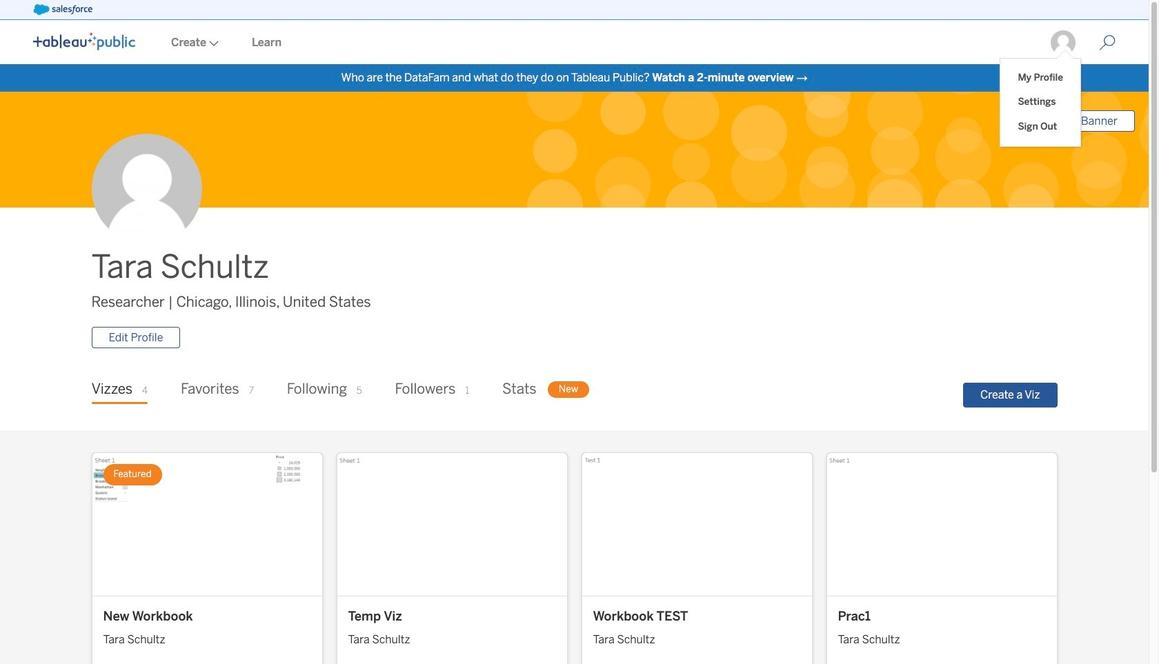 Task type: locate. For each thing, give the bounding box(es) containing it.
4 workbook thumbnail image from the left
[[827, 454, 1057, 596]]

list options menu
[[1001, 59, 1081, 146]]

workbook thumbnail image
[[92, 454, 322, 596], [337, 454, 567, 596], [582, 454, 812, 596], [827, 454, 1057, 596]]

tara.schultz image
[[1050, 29, 1077, 57]]

2 workbook thumbnail image from the left
[[337, 454, 567, 596]]

avatar image
[[91, 134, 202, 245]]

dialog
[[1001, 50, 1081, 146]]

logo image
[[33, 32, 135, 50]]



Task type: vqa. For each thing, say whether or not it's contained in the screenshot.
list options MENU at the top right of page
yes



Task type: describe. For each thing, give the bounding box(es) containing it.
go to search image
[[1083, 35, 1133, 51]]

1 workbook thumbnail image from the left
[[92, 454, 322, 596]]

3 workbook thumbnail image from the left
[[582, 454, 812, 596]]

featured element
[[103, 465, 162, 486]]

salesforce logo image
[[33, 4, 92, 15]]



